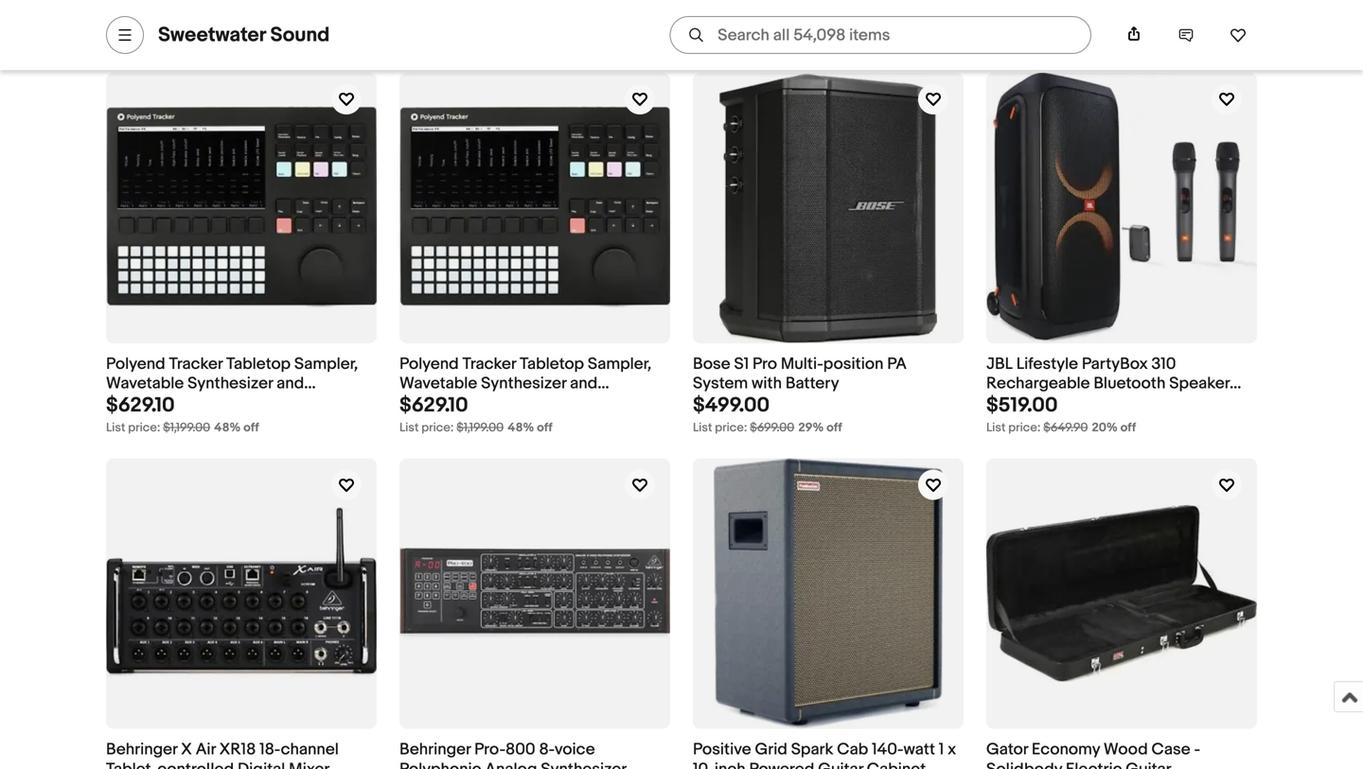 Task type: locate. For each thing, give the bounding box(es) containing it.
behringer left x
[[106, 741, 177, 760]]

1 off from the left
[[244, 421, 259, 436]]

with for $519.00
[[987, 394, 1017, 414]]

behringer x air xr18 18-channel tablet-controlled digital mixer button
[[106, 741, 377, 770]]

system
[[693, 374, 748, 394]]

x
[[948, 741, 957, 760]]

1 price: from the left
[[128, 421, 160, 436]]

4 list from the left
[[987, 421, 1006, 436]]

3 off from the left
[[827, 421, 843, 436]]

tracker for "polyend tracker tabletop sampler, wavetable synthesizer and sequencer - black" button associated with 1st polyend tracker tabletop sampler, wavetable synthesizer and sequencer - black : quick view image from right
[[463, 355, 516, 374]]

1 horizontal spatial 48%
[[508, 421, 534, 436]]

tracker for first polyend tracker tabletop sampler, wavetable synthesizer and sequencer - black : quick view image from the left's "polyend tracker tabletop sampler, wavetable synthesizer and sequencer - black" button
[[169, 355, 223, 374]]

48%
[[214, 421, 241, 436], [508, 421, 534, 436]]

-
[[191, 394, 197, 414], [484, 394, 490, 414], [1195, 741, 1201, 760]]

1 horizontal spatial guitar
[[1126, 760, 1172, 770]]

save this seller sweetwatersound image
[[1230, 27, 1247, 44]]

1 horizontal spatial polyend
[[400, 355, 459, 374]]

1 polyend from the left
[[106, 355, 165, 374]]

sequencer
[[106, 394, 187, 414], [400, 394, 480, 414]]

4 price: from the left
[[1009, 421, 1041, 436]]

1 guitar from the left
[[818, 760, 864, 770]]

2 48% from the left
[[508, 421, 534, 436]]

with
[[752, 374, 782, 394], [987, 394, 1017, 414]]

price: for bose s1 pro multi-position pa system with battery button
[[715, 421, 748, 436]]

sweetwater sound
[[158, 23, 330, 47]]

price: inside $519.00 list price: $649.90 20% off
[[1009, 421, 1041, 436]]

guitar right electric
[[1126, 760, 1172, 770]]

2 tabletop from the left
[[520, 355, 584, 374]]

$499.00
[[693, 394, 770, 418]]

wavetable for 1st polyend tracker tabletop sampler, wavetable synthesizer and sequencer - black : quick view image from right
[[400, 374, 478, 394]]

list for jbl lifestyle partybox 310 rechargeable bluetooth speaker with light effects and button
[[987, 421, 1006, 436]]

0 horizontal spatial guitar
[[818, 760, 864, 770]]

800
[[506, 741, 536, 760]]

tablet-
[[106, 760, 157, 770]]

synthesizer
[[188, 374, 273, 394], [481, 374, 567, 394], [541, 760, 627, 770]]

$519.00
[[987, 394, 1058, 418]]

behringer left pro-
[[400, 741, 471, 760]]

$629.10 for 1st polyend tracker tabletop sampler, wavetable synthesizer and sequencer - black : quick view image from right
[[400, 394, 468, 418]]

xr18
[[219, 741, 256, 760]]

140-
[[872, 741, 904, 760]]

2 price: from the left
[[422, 421, 454, 436]]

0 horizontal spatial behringer
[[106, 741, 177, 760]]

polyend tracker tabletop sampler, wavetable synthesizer and sequencer - black button for first polyend tracker tabletop sampler, wavetable synthesizer and sequencer - black : quick view image from the left
[[106, 355, 377, 414]]

$1,199.00 for "polyend tracker tabletop sampler, wavetable synthesizer and sequencer - black" button associated with 1st polyend tracker tabletop sampler, wavetable synthesizer and sequencer - black : quick view image from right
[[457, 421, 504, 436]]

2 horizontal spatial -
[[1195, 741, 1201, 760]]

0 horizontal spatial $629.10
[[106, 394, 175, 418]]

air
[[196, 741, 216, 760]]

2 sampler, from the left
[[588, 355, 652, 374]]

behringer x air xr18 18-channel tablet-controlled digital mixer
[[106, 741, 339, 770]]

mixer
[[289, 760, 330, 770]]

1 polyend tracker tabletop sampler, wavetable synthesizer and sequencer - black button from the left
[[106, 355, 377, 414]]

list for bose s1 pro multi-position pa system with battery button
[[693, 421, 713, 436]]

synthesizer inside behringer pro-800 8-voice polyphonic analog synthesizer
[[541, 760, 627, 770]]

lifestyle
[[1017, 355, 1079, 374]]

jbl lifestyle partybox 310 rechargeable bluetooth speaker with light effects and button
[[987, 355, 1258, 414]]

list
[[106, 421, 125, 436], [400, 421, 419, 436], [693, 421, 713, 436], [987, 421, 1006, 436]]

off inside $499.00 list price: $699.00 29% off
[[827, 421, 843, 436]]

synthesizer for "polyend tracker tabletop sampler, wavetable synthesizer and sequencer - black" button associated with 1st polyend tracker tabletop sampler, wavetable synthesizer and sequencer - black : quick view image from right
[[481, 374, 567, 394]]

2 guitar from the left
[[1126, 760, 1172, 770]]

$629.10
[[106, 394, 175, 418], [400, 394, 468, 418]]

off for "polyend tracker tabletop sampler, wavetable synthesizer and sequencer - black" button associated with 1st polyend tracker tabletop sampler, wavetable synthesizer and sequencer - black : quick view image from right
[[537, 421, 553, 436]]

polyend tracker tabletop sampler, wavetable synthesizer and sequencer - black
[[106, 355, 358, 414], [400, 355, 652, 414]]

off
[[244, 421, 259, 436], [537, 421, 553, 436], [827, 421, 843, 436], [1121, 421, 1137, 436]]

behringer pro-800 8-voice polyphonic analog synthesizer : quick view image
[[400, 548, 671, 641]]

0 horizontal spatial with
[[752, 374, 782, 394]]

polyend tracker tabletop sampler, wavetable synthesizer and sequencer - black button
[[106, 355, 377, 414], [400, 355, 671, 414]]

1 wavetable from the left
[[106, 374, 184, 394]]

1 tracker from the left
[[169, 355, 223, 374]]

8-
[[539, 741, 555, 760]]

wood
[[1104, 741, 1148, 760]]

1 polyend tracker tabletop sampler, wavetable synthesizer and sequencer - black from the left
[[106, 355, 358, 414]]

2 behringer from the left
[[400, 741, 471, 760]]

with right the s1
[[752, 374, 782, 394]]

1 black from the left
[[200, 394, 241, 414]]

grid
[[755, 741, 788, 760]]

1 48% from the left
[[214, 421, 241, 436]]

with left light
[[987, 394, 1017, 414]]

1 horizontal spatial $1,199.00
[[457, 421, 504, 436]]

and for first polyend tracker tabletop sampler, wavetable synthesizer and sequencer - black : quick view image from the left's "polyend tracker tabletop sampler, wavetable synthesizer and sequencer - black" button
[[277, 374, 304, 394]]

1 horizontal spatial $629.10
[[400, 394, 468, 418]]

black for first polyend tracker tabletop sampler, wavetable synthesizer and sequencer - black : quick view image from the left's "polyend tracker tabletop sampler, wavetable synthesizer and sequencer - black" button
[[200, 394, 241, 414]]

behringer
[[106, 741, 177, 760], [400, 741, 471, 760]]

1 horizontal spatial tracker
[[463, 355, 516, 374]]

jbl
[[987, 355, 1013, 374]]

2 $629.10 list price: $1,199.00 48% off from the left
[[400, 394, 553, 436]]

1 sequencer from the left
[[106, 394, 187, 414]]

black
[[200, 394, 241, 414], [494, 394, 534, 414]]

battery
[[786, 374, 840, 394]]

2 $629.10 from the left
[[400, 394, 468, 418]]

1 $629.10 list price: $1,199.00 48% off from the left
[[106, 394, 259, 436]]

0 horizontal spatial $1,199.00
[[163, 421, 210, 436]]

behringer x air xr18 18-channel tablet-controlled digital mixer : quick view image
[[106, 508, 377, 680]]

off for jbl lifestyle partybox 310 rechargeable bluetooth speaker with light effects and button
[[1121, 421, 1137, 436]]

behringer inside behringer x air xr18 18-channel tablet-controlled digital mixer
[[106, 741, 177, 760]]

and
[[277, 374, 304, 394], [570, 374, 598, 394], [1117, 394, 1145, 414]]

sampler,
[[294, 355, 358, 374], [588, 355, 652, 374]]

pa
[[888, 355, 907, 374]]

with inside jbl lifestyle partybox 310 rechargeable bluetooth speaker with light effects and
[[987, 394, 1017, 414]]

list inside $499.00 list price: $699.00 29% off
[[693, 421, 713, 436]]

tracker
[[169, 355, 223, 374], [463, 355, 516, 374]]

polyphonic
[[400, 760, 482, 770]]

1 horizontal spatial polyend tracker tabletop sampler, wavetable synthesizer and sequencer - black button
[[400, 355, 671, 414]]

2 list from the left
[[400, 421, 419, 436]]

list inside $519.00 list price: $649.90 20% off
[[987, 421, 1006, 436]]

price: for "polyend tracker tabletop sampler, wavetable synthesizer and sequencer - black" button associated with 1st polyend tracker tabletop sampler, wavetable synthesizer and sequencer - black : quick view image from right
[[422, 421, 454, 436]]

2 off from the left
[[537, 421, 553, 436]]

0 horizontal spatial and
[[277, 374, 304, 394]]

1 horizontal spatial black
[[494, 394, 534, 414]]

price: inside $499.00 list price: $699.00 29% off
[[715, 421, 748, 436]]

price:
[[128, 421, 160, 436], [422, 421, 454, 436], [715, 421, 748, 436], [1009, 421, 1041, 436]]

310
[[1152, 355, 1177, 374]]

0 horizontal spatial polyend
[[106, 355, 165, 374]]

1 behringer from the left
[[106, 741, 177, 760]]

0 horizontal spatial sampler,
[[294, 355, 358, 374]]

and inside jbl lifestyle partybox 310 rechargeable bluetooth speaker with light effects and
[[1117, 394, 1145, 414]]

1 horizontal spatial sequencer
[[400, 394, 480, 414]]

behringer inside behringer pro-800 8-voice polyphonic analog synthesizer
[[400, 741, 471, 760]]

0 horizontal spatial $629.10 list price: $1,199.00 48% off
[[106, 394, 259, 436]]

0 horizontal spatial polyend tracker tabletop sampler, wavetable synthesizer and sequencer - black : quick view image
[[106, 107, 377, 310]]

pro-
[[475, 741, 506, 760]]

2 polyend tracker tabletop sampler, wavetable synthesizer and sequencer - black button from the left
[[400, 355, 671, 414]]

s1
[[734, 355, 749, 374]]

0 horizontal spatial 48%
[[214, 421, 241, 436]]

20%
[[1092, 421, 1118, 436]]

off inside $519.00 list price: $649.90 20% off
[[1121, 421, 1137, 436]]

0 horizontal spatial wavetable
[[106, 374, 184, 394]]

sampler, for first polyend tracker tabletop sampler, wavetable synthesizer and sequencer - black : quick view image from the left's "polyend tracker tabletop sampler, wavetable synthesizer and sequencer - black" button
[[294, 355, 358, 374]]

tabletop
[[226, 355, 291, 374], [520, 355, 584, 374]]

list for "polyend tracker tabletop sampler, wavetable synthesizer and sequencer - black" button associated with 1st polyend tracker tabletop sampler, wavetable synthesizer and sequencer - black : quick view image from right
[[400, 421, 419, 436]]

light
[[1021, 394, 1057, 414]]

bose s1 pro multi-position pa system with battery button
[[693, 355, 964, 394]]

electric
[[1066, 760, 1123, 770]]

1 $1,199.00 from the left
[[163, 421, 210, 436]]

1 horizontal spatial polyend tracker tabletop sampler, wavetable synthesizer and sequencer - black
[[400, 355, 652, 414]]

gator economy wood case - solidbody electric guitar : quick view image
[[987, 506, 1258, 683]]

1 sampler, from the left
[[294, 355, 358, 374]]

price: for jbl lifestyle partybox 310 rechargeable bluetooth speaker with light effects and button
[[1009, 421, 1041, 436]]

1 horizontal spatial with
[[987, 394, 1017, 414]]

polyend tracker tabletop sampler, wavetable synthesizer and sequencer - black : quick view image
[[106, 107, 377, 310], [400, 107, 671, 310]]

sampler, for "polyend tracker tabletop sampler, wavetable synthesizer and sequencer - black" button associated with 1st polyend tracker tabletop sampler, wavetable synthesizer and sequencer - black : quick view image from right
[[588, 355, 652, 374]]

spark
[[791, 741, 834, 760]]

2 polyend tracker tabletop sampler, wavetable synthesizer and sequencer - black from the left
[[400, 355, 652, 414]]

0 horizontal spatial -
[[191, 394, 197, 414]]

guitar left 140-
[[818, 760, 864, 770]]

guitar
[[818, 760, 864, 770], [1126, 760, 1172, 770]]

3 list from the left
[[693, 421, 713, 436]]

1 horizontal spatial -
[[484, 394, 490, 414]]

0 horizontal spatial black
[[200, 394, 241, 414]]

2 horizontal spatial and
[[1117, 394, 1145, 414]]

2 wavetable from the left
[[400, 374, 478, 394]]

0 horizontal spatial tracker
[[169, 355, 223, 374]]

1 horizontal spatial tabletop
[[520, 355, 584, 374]]

polyend
[[106, 355, 165, 374], [400, 355, 459, 374]]

1 horizontal spatial behringer
[[400, 741, 471, 760]]

position
[[824, 355, 884, 374]]

0 horizontal spatial polyend tracker tabletop sampler, wavetable synthesizer and sequencer - black
[[106, 355, 358, 414]]

with inside bose s1 pro multi-position pa system with battery
[[752, 374, 782, 394]]

0 horizontal spatial polyend tracker tabletop sampler, wavetable synthesizer and sequencer - black button
[[106, 355, 377, 414]]

wavetable
[[106, 374, 184, 394], [400, 374, 478, 394]]

1 horizontal spatial polyend tracker tabletop sampler, wavetable synthesizer and sequencer - black : quick view image
[[400, 107, 671, 310]]

1 horizontal spatial sampler,
[[588, 355, 652, 374]]

1 tabletop from the left
[[226, 355, 291, 374]]

1 horizontal spatial and
[[570, 374, 598, 394]]

2 tracker from the left
[[463, 355, 516, 374]]

0 horizontal spatial sequencer
[[106, 394, 187, 414]]

1 $629.10 from the left
[[106, 394, 175, 418]]

behringer for behringer pro-800 8-voice polyphonic analog synthesizer
[[400, 741, 471, 760]]

0 horizontal spatial tabletop
[[226, 355, 291, 374]]

$629.10 list price: $1,199.00 48% off
[[106, 394, 259, 436], [400, 394, 553, 436]]

3 price: from the left
[[715, 421, 748, 436]]

tabletop for first polyend tracker tabletop sampler, wavetable synthesizer and sequencer - black : quick view image from the left's "polyend tracker tabletop sampler, wavetable synthesizer and sequencer - black" button
[[226, 355, 291, 374]]

wavetable for first polyend tracker tabletop sampler, wavetable synthesizer and sequencer - black : quick view image from the left
[[106, 374, 184, 394]]

48% for "polyend tracker tabletop sampler, wavetable synthesizer and sequencer - black" button associated with 1st polyend tracker tabletop sampler, wavetable synthesizer and sequencer - black : quick view image from right
[[508, 421, 534, 436]]

2 $1,199.00 from the left
[[457, 421, 504, 436]]

1 list from the left
[[106, 421, 125, 436]]

polyend tracker tabletop sampler, wavetable synthesizer and sequencer - black button for 1st polyend tracker tabletop sampler, wavetable synthesizer and sequencer - black : quick view image from right
[[400, 355, 671, 414]]

1 horizontal spatial $629.10 list price: $1,199.00 48% off
[[400, 394, 553, 436]]

2 black from the left
[[494, 394, 534, 414]]

4 off from the left
[[1121, 421, 1137, 436]]

synthesizer for first polyend tracker tabletop sampler, wavetable synthesizer and sequencer - black : quick view image from the left's "polyend tracker tabletop sampler, wavetable synthesizer and sequencer - black" button
[[188, 374, 273, 394]]

10-
[[693, 760, 715, 770]]

2 polyend from the left
[[400, 355, 459, 374]]

1 horizontal spatial wavetable
[[400, 374, 478, 394]]

$1,199.00
[[163, 421, 210, 436], [457, 421, 504, 436]]



Task type: vqa. For each thing, say whether or not it's contained in the screenshot.
–
no



Task type: describe. For each thing, give the bounding box(es) containing it.
18-
[[260, 741, 281, 760]]

list for first polyend tracker tabletop sampler, wavetable synthesizer and sequencer - black : quick view image from the left's "polyend tracker tabletop sampler, wavetable synthesizer and sequencer - black" button
[[106, 421, 125, 436]]

sweetwater sound link
[[158, 23, 330, 47]]

behringer for behringer x air xr18 18-channel tablet-controlled digital mixer
[[106, 741, 177, 760]]

2 sequencer from the left
[[400, 394, 480, 414]]

case
[[1152, 741, 1191, 760]]

Search all 54,098 items field
[[670, 16, 1092, 54]]

multi-
[[781, 355, 824, 374]]

gator
[[987, 741, 1029, 760]]

channel
[[281, 741, 339, 760]]

polyend for 1st polyend tracker tabletop sampler, wavetable synthesizer and sequencer - black : quick view image from right
[[400, 355, 459, 374]]

polyend for first polyend tracker tabletop sampler, wavetable synthesizer and sequencer - black : quick view image from the left
[[106, 355, 165, 374]]

voice
[[555, 741, 595, 760]]

powered
[[750, 760, 815, 770]]

partybox
[[1082, 355, 1148, 374]]

positive grid spark cab 140-watt 1 x 10-inch powered guitar cabinet : quick view image
[[714, 459, 943, 730]]

- inside gator economy wood case - solidbody electric guitar
[[1195, 741, 1201, 760]]

positive grid spark cab 140-watt 1 x 10-inch powered guitar cabinet
[[693, 741, 957, 770]]

polyend tracker tabletop sampler, wavetable synthesizer and sequencer - black for "polyend tracker tabletop sampler, wavetable synthesizer and sequencer - black" button associated with 1st polyend tracker tabletop sampler, wavetable synthesizer and sequencer - black : quick view image from right
[[400, 355, 652, 414]]

positive
[[693, 741, 752, 760]]

analog
[[485, 760, 538, 770]]

positive grid spark cab 140-watt 1 x 10-inch powered guitar cabinet button
[[693, 741, 964, 770]]

watt
[[904, 741, 936, 760]]

48% for first polyend tracker tabletop sampler, wavetable synthesizer and sequencer - black : quick view image from the left's "polyend tracker tabletop sampler, wavetable synthesizer and sequencer - black" button
[[214, 421, 241, 436]]

solidbody
[[987, 760, 1063, 770]]

2 polyend tracker tabletop sampler, wavetable synthesizer and sequencer - black : quick view image from the left
[[400, 107, 671, 310]]

speaker
[[1170, 374, 1230, 394]]

$649.90
[[1044, 421, 1089, 436]]

rechargeable
[[987, 374, 1091, 394]]

with for $499.00
[[752, 374, 782, 394]]

black for "polyend tracker tabletop sampler, wavetable synthesizer and sequencer - black" button associated with 1st polyend tracker tabletop sampler, wavetable synthesizer and sequencer - black : quick view image from right
[[494, 394, 534, 414]]

$629.10 for first polyend tracker tabletop sampler, wavetable synthesizer and sequencer - black : quick view image from the left
[[106, 394, 175, 418]]

economy
[[1032, 741, 1101, 760]]

inch
[[715, 760, 746, 770]]

polyend tracker tabletop sampler, wavetable synthesizer and sequencer - black for first polyend tracker tabletop sampler, wavetable synthesizer and sequencer - black : quick view image from the left's "polyend tracker tabletop sampler, wavetable synthesizer and sequencer - black" button
[[106, 355, 358, 414]]

- for first polyend tracker tabletop sampler, wavetable synthesizer and sequencer - black : quick view image from the left's "polyend tracker tabletop sampler, wavetable synthesizer and sequencer - black" button
[[191, 394, 197, 414]]

29%
[[799, 421, 824, 436]]

$1,199.00 for first polyend tracker tabletop sampler, wavetable synthesizer and sequencer - black : quick view image from the left's "polyend tracker tabletop sampler, wavetable synthesizer and sequencer - black" button
[[163, 421, 210, 436]]

sweetwater
[[158, 23, 266, 47]]

off for bose s1 pro multi-position pa system with battery button
[[827, 421, 843, 436]]

off for first polyend tracker tabletop sampler, wavetable synthesizer and sequencer - black : quick view image from the left's "polyend tracker tabletop sampler, wavetable synthesizer and sequencer - black" button
[[244, 421, 259, 436]]

sound
[[270, 23, 330, 47]]

bluetooth
[[1094, 374, 1166, 394]]

$519.00 list price: $649.90 20% off
[[987, 394, 1137, 436]]

pro
[[753, 355, 778, 374]]

bose
[[693, 355, 731, 374]]

guitar inside positive grid spark cab 140-watt 1 x 10-inch powered guitar cabinet
[[818, 760, 864, 770]]

bose s1 pro multi-position pa system with battery
[[693, 355, 907, 394]]

$499.00 list price: $699.00 29% off
[[693, 394, 843, 436]]

$629.10 list price: $1,199.00 48% off for first polyend tracker tabletop sampler, wavetable synthesizer and sequencer - black : quick view image from the left's "polyend tracker tabletop sampler, wavetable synthesizer and sequencer - black" button
[[106, 394, 259, 436]]

1 polyend tracker tabletop sampler, wavetable synthesizer and sequencer - black : quick view image from the left
[[106, 107, 377, 310]]

behringer pro-800 8-voice polyphonic analog synthesizer button
[[400, 741, 671, 770]]

cab
[[837, 741, 869, 760]]

and for "polyend tracker tabletop sampler, wavetable synthesizer and sequencer - black" button associated with 1st polyend tracker tabletop sampler, wavetable synthesizer and sequencer - black : quick view image from right
[[570, 374, 598, 394]]

price: for first polyend tracker tabletop sampler, wavetable synthesizer and sequencer - black : quick view image from the left's "polyend tracker tabletop sampler, wavetable synthesizer and sequencer - black" button
[[128, 421, 160, 436]]

gator economy wood case - solidbody electric guitar button
[[987, 741, 1258, 770]]

$699.00
[[750, 421, 795, 436]]

1
[[939, 741, 944, 760]]

jbl lifestyle partybox 310 rechargeable bluetooth speaker with light effects and
[[987, 355, 1230, 414]]

bose s1 pro multi-position pa system with battery : quick view image
[[720, 73, 937, 344]]

controlled
[[157, 760, 234, 770]]

- for "polyend tracker tabletop sampler, wavetable synthesizer and sequencer - black" button associated with 1st polyend tracker tabletop sampler, wavetable synthesizer and sequencer - black : quick view image from right
[[484, 394, 490, 414]]

behringer pro-800 8-voice polyphonic analog synthesizer
[[400, 741, 627, 770]]

jbl lifestyle partybox 310 rechargeable bluetooth speaker with light effects and : quick view image
[[987, 73, 1258, 344]]

digital
[[238, 760, 285, 770]]

tabletop for "polyend tracker tabletop sampler, wavetable synthesizer and sequencer - black" button associated with 1st polyend tracker tabletop sampler, wavetable synthesizer and sequencer - black : quick view image from right
[[520, 355, 584, 374]]

gator economy wood case - solidbody electric guitar
[[987, 741, 1201, 770]]

$629.10 list price: $1,199.00 48% off for "polyend tracker tabletop sampler, wavetable synthesizer and sequencer - black" button associated with 1st polyend tracker tabletop sampler, wavetable synthesizer and sequencer - black : quick view image from right
[[400, 394, 553, 436]]

cabinet
[[867, 760, 926, 770]]

guitar inside gator economy wood case - solidbody electric guitar
[[1126, 760, 1172, 770]]

effects
[[1061, 394, 1113, 414]]

x
[[181, 741, 192, 760]]



